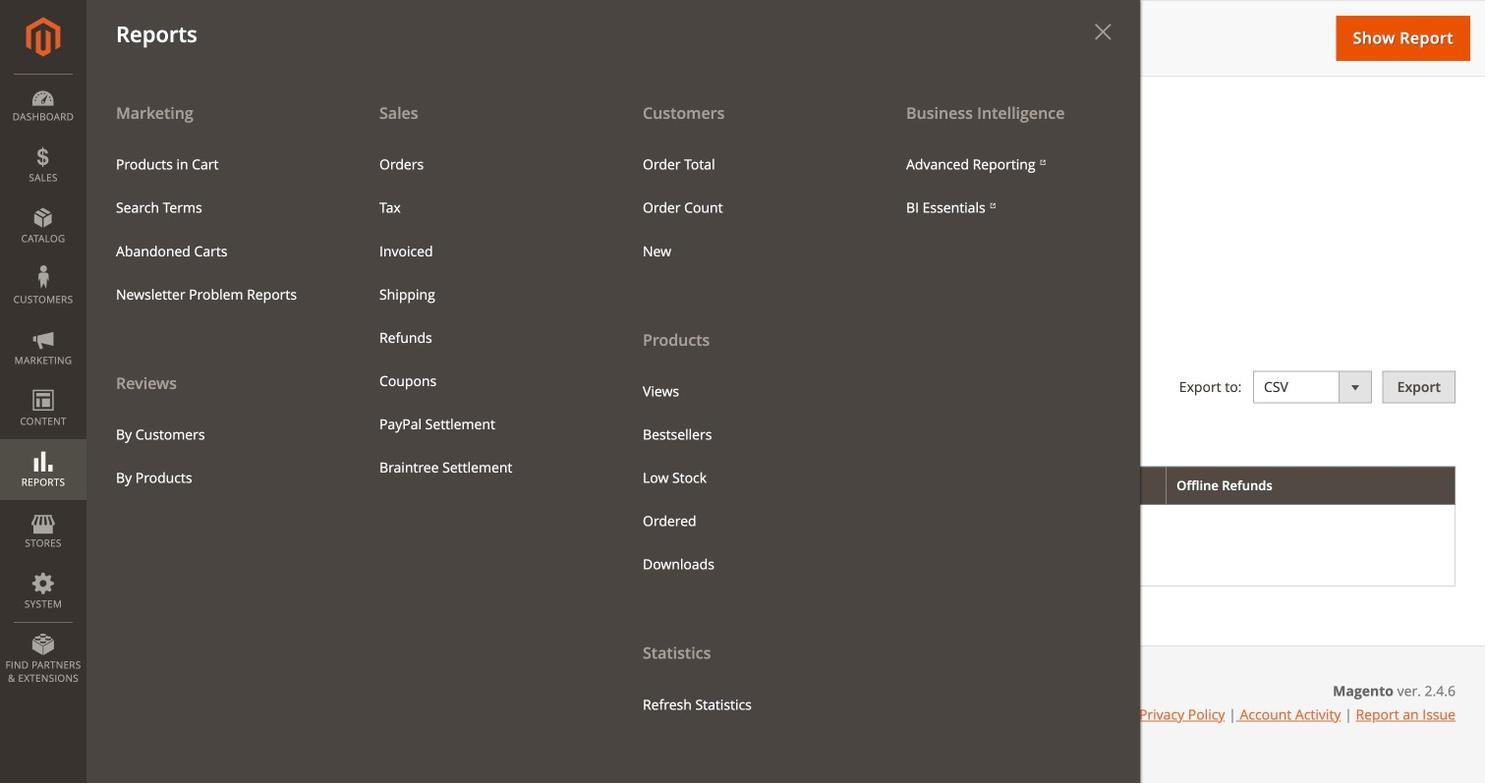 Task type: locate. For each thing, give the bounding box(es) containing it.
None text field
[[458, 97, 606, 130], [458, 159, 606, 192], [458, 97, 606, 130], [458, 159, 606, 192]]

menu bar
[[0, 0, 1140, 784]]

menu
[[87, 90, 1140, 784], [87, 90, 350, 500], [613, 90, 877, 727], [101, 143, 335, 316], [365, 143, 599, 490], [628, 143, 862, 273], [892, 143, 1126, 230], [628, 370, 862, 587], [101, 413, 335, 500]]



Task type: describe. For each thing, give the bounding box(es) containing it.
magento admin panel image
[[26, 17, 60, 57]]



Task type: vqa. For each thing, say whether or not it's contained in the screenshot.
menu bar
yes



